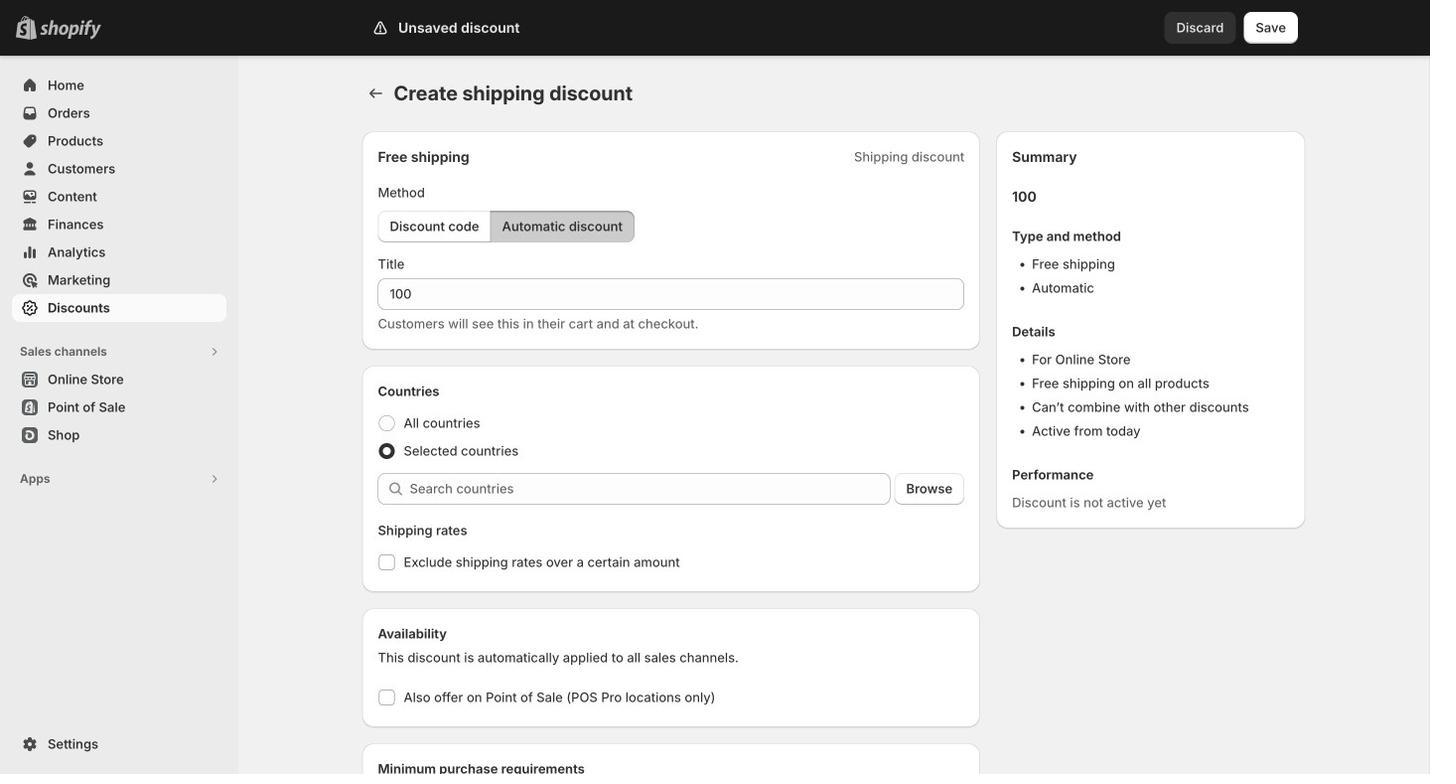 Task type: locate. For each thing, give the bounding box(es) containing it.
shopify image
[[40, 20, 101, 39]]

Search countries text field
[[410, 473, 891, 505]]

None text field
[[378, 278, 965, 310]]



Task type: vqa. For each thing, say whether or not it's contained in the screenshot.
tab list
no



